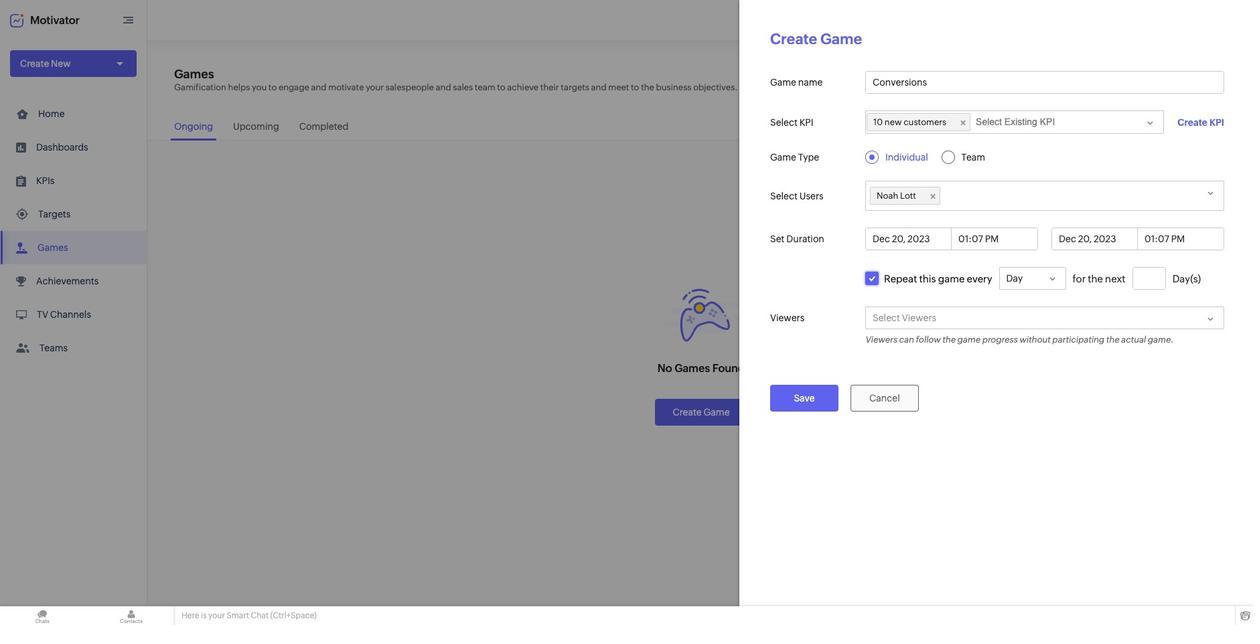 Task type: vqa. For each thing, say whether or not it's contained in the screenshot.
James Peterson
no



Task type: locate. For each thing, give the bounding box(es) containing it.
viewers for viewers can follow the game progress without participating the actual game.
[[865, 335, 897, 345]]

select for select users
[[770, 191, 798, 201]]

and left sales in the top left of the page
[[436, 82, 451, 92]]

and left meet
[[591, 82, 607, 92]]

select for select kpi
[[770, 117, 798, 128]]

1 horizontal spatial to
[[497, 82, 505, 92]]

name
[[798, 77, 823, 88]]

for the next
[[1073, 273, 1126, 284]]

1 vertical spatial your
[[208, 611, 225, 621]]

create kpi
[[1177, 117, 1224, 128]]

games
[[174, 67, 214, 81], [38, 242, 68, 253], [674, 362, 710, 375]]

your right motivate
[[366, 82, 384, 92]]

2 vertical spatial games
[[674, 362, 710, 375]]

create
[[770, 31, 817, 48], [20, 58, 49, 69], [1177, 117, 1207, 128], [673, 407, 702, 418]]

create game button
[[655, 399, 747, 426]]

game
[[820, 31, 862, 48], [770, 77, 796, 88], [770, 152, 796, 163], [704, 407, 730, 418]]

select up can
[[873, 313, 900, 323]]

for
[[1073, 273, 1086, 284]]

1 horizontal spatial create game
[[770, 31, 862, 48]]

your
[[366, 82, 384, 92], [208, 611, 225, 621]]

repeat this game every
[[884, 273, 992, 284]]

create game up the name
[[770, 31, 862, 48]]

noah lott
[[877, 191, 916, 201]]

0 horizontal spatial to
[[268, 82, 277, 92]]

set
[[770, 234, 785, 244]]

10 new customers field
[[865, 111, 1164, 134]]

actual
[[1121, 335, 1146, 345]]

objectives.
[[693, 82, 738, 92]]

motivate
[[328, 82, 364, 92]]

day for day
[[1006, 273, 1023, 284]]

to right you
[[268, 82, 277, 92]]

create game down no games found
[[673, 407, 730, 418]]

1 kpi from the left
[[799, 117, 813, 128]]

engage
[[279, 82, 309, 92]]

can
[[899, 335, 914, 345]]

here is your smart chat (ctrl+space)
[[181, 611, 317, 621]]

next
[[1105, 273, 1126, 284]]

0 vertical spatial select
[[770, 117, 798, 128]]

0 vertical spatial your
[[366, 82, 384, 92]]

sales
[[453, 82, 473, 92]]

1 horizontal spatial your
[[366, 82, 384, 92]]

your right is
[[208, 611, 225, 621]]

game
[[938, 273, 965, 284], [957, 335, 980, 345]]

Day field
[[999, 267, 1066, 290]]

you
[[252, 82, 267, 92]]

0 horizontal spatial and
[[311, 82, 327, 92]]

no games found
[[658, 362, 745, 375]]

2 horizontal spatial and
[[591, 82, 607, 92]]

select
[[770, 117, 798, 128], [770, 191, 798, 201], [873, 313, 900, 323]]

10
[[873, 117, 883, 127]]

set start date text field
[[866, 228, 952, 250]]

chats image
[[0, 607, 84, 626]]

found
[[712, 362, 745, 375]]

game down the found
[[704, 407, 730, 418]]

home
[[38, 108, 65, 119]]

Noah Lott field
[[865, 181, 1224, 211]]

day inside field
[[1006, 273, 1023, 284]]

repeat
[[884, 273, 917, 284]]

2 horizontal spatial viewers
[[902, 313, 936, 323]]

create new
[[20, 58, 71, 69]]

1 horizontal spatial day
[[1172, 273, 1190, 284]]

select viewers
[[873, 313, 936, 323]]

day
[[1172, 273, 1190, 284], [1006, 273, 1023, 284]]

targets
[[561, 82, 589, 92]]

1 horizontal spatial kpi
[[1209, 117, 1224, 128]]

games up gamification
[[174, 67, 214, 81]]

kpi for select kpi
[[799, 117, 813, 128]]

0 horizontal spatial day
[[1006, 273, 1023, 284]]

to right meet
[[631, 82, 639, 92]]

kpi
[[799, 117, 813, 128], [1209, 117, 1224, 128]]

list
[[0, 97, 147, 365]]

the right follow
[[942, 335, 955, 345]]

Select Existing KPI text field
[[976, 117, 1071, 127]]

select left the users
[[770, 191, 798, 201]]

no
[[658, 362, 672, 375]]

and
[[311, 82, 327, 92], [436, 82, 451, 92], [591, 82, 607, 92]]

save
[[794, 393, 815, 404]]

2 horizontal spatial to
[[631, 82, 639, 92]]

games for games gamification helps you to engage and motivate your salespeople and sales team to achieve their targets and meet to the business objectives.
[[174, 67, 214, 81]]

tab list
[[147, 115, 1255, 141]]

select up 'game type'
[[770, 117, 798, 128]]

select inside field
[[873, 313, 900, 323]]

here
[[181, 611, 199, 621]]

tab list containing ongoing
[[147, 115, 1255, 141]]

3 to from the left
[[631, 82, 639, 92]]

game up the name
[[820, 31, 862, 48]]

viewers for viewers
[[770, 313, 805, 323]]

the
[[641, 82, 654, 92], [1088, 273, 1103, 284], [942, 335, 955, 345], [1106, 335, 1119, 345]]

upcoming
[[233, 121, 279, 132]]

Select Viewers field
[[865, 307, 1224, 329]]

0 horizontal spatial your
[[208, 611, 225, 621]]

tv channels
[[37, 309, 91, 320]]

2 vertical spatial select
[[873, 313, 900, 323]]

1 horizontal spatial and
[[436, 82, 451, 92]]

(s)
[[1190, 273, 1201, 284]]

0 horizontal spatial games
[[38, 242, 68, 253]]

user image
[[1214, 9, 1235, 31]]

channels
[[50, 309, 91, 320]]

1 horizontal spatial games
[[174, 67, 214, 81]]

the left business
[[641, 82, 654, 92]]

game right this
[[938, 273, 965, 284]]

1 vertical spatial create game
[[673, 407, 730, 418]]

this
[[919, 273, 936, 284]]

0 vertical spatial games
[[174, 67, 214, 81]]

viewers
[[770, 313, 805, 323], [902, 313, 936, 323], [865, 335, 897, 345]]

1 to from the left
[[268, 82, 277, 92]]

1 vertical spatial games
[[38, 242, 68, 253]]

day up game.
[[1172, 273, 1190, 284]]

2 kpi from the left
[[1209, 117, 1224, 128]]

set duration
[[770, 234, 824, 244]]

every
[[967, 273, 992, 284]]

to
[[268, 82, 277, 92], [497, 82, 505, 92], [631, 82, 639, 92]]

save button
[[770, 385, 838, 412]]

1 vertical spatial select
[[770, 191, 798, 201]]

salespeople
[[386, 82, 434, 92]]

create game
[[770, 31, 862, 48], [673, 407, 730, 418]]

completed
[[299, 121, 348, 132]]

0 horizontal spatial create game
[[673, 407, 730, 418]]

None text field
[[952, 228, 1037, 250], [1133, 268, 1165, 289], [952, 228, 1037, 250], [1133, 268, 1165, 289]]

1 horizontal spatial viewers
[[865, 335, 897, 345]]

0 horizontal spatial viewers
[[770, 313, 805, 323]]

games inside 'list'
[[38, 242, 68, 253]]

motivator
[[30, 14, 80, 26]]

helps
[[228, 82, 250, 92]]

and right "engage"
[[311, 82, 327, 92]]

None text field
[[866, 72, 1224, 93], [1138, 228, 1224, 250], [866, 72, 1224, 93], [1138, 228, 1224, 250]]

business
[[656, 82, 691, 92]]

games inside the games gamification helps you to engage and motivate your salespeople and sales team to achieve their targets and meet to the business objectives.
[[174, 67, 214, 81]]

upcoming tab
[[230, 115, 282, 141]]

day right every
[[1006, 273, 1023, 284]]

games right the no
[[674, 362, 710, 375]]

games down targets
[[38, 242, 68, 253]]

completed tab
[[296, 115, 352, 141]]

to right team
[[497, 82, 505, 92]]

smart
[[227, 611, 249, 621]]

game left progress
[[957, 335, 980, 345]]

teams
[[40, 343, 68, 354]]

viewers inside field
[[902, 313, 936, 323]]

0 horizontal spatial kpi
[[799, 117, 813, 128]]



Task type: describe. For each thing, give the bounding box(es) containing it.
create game inside create game button
[[673, 407, 730, 418]]

individual
[[885, 152, 928, 163]]

users
[[799, 191, 824, 201]]

is
[[201, 611, 207, 621]]

set end date text field
[[1052, 228, 1138, 250]]

customers
[[904, 117, 946, 127]]

new
[[885, 117, 902, 127]]

contacts image
[[89, 607, 173, 626]]

lott
[[900, 191, 916, 201]]

select for select viewers
[[873, 313, 900, 323]]

their
[[540, 82, 559, 92]]

targets
[[38, 209, 71, 220]]

game.
[[1148, 335, 1173, 345]]

day (s)
[[1172, 273, 1201, 284]]

select users
[[770, 191, 824, 201]]

new
[[51, 58, 71, 69]]

dashboards
[[36, 142, 88, 153]]

participating
[[1052, 335, 1104, 345]]

10 new customers
[[873, 117, 946, 127]]

game left type
[[770, 152, 796, 163]]

list containing home
[[0, 97, 147, 365]]

create inside button
[[673, 407, 702, 418]]

noah
[[877, 191, 898, 201]]

meet
[[608, 82, 629, 92]]

game left the name
[[770, 77, 796, 88]]

select kpi
[[770, 117, 813, 128]]

tv
[[37, 309, 48, 320]]

chat
[[251, 611, 269, 621]]

1 vertical spatial game
[[957, 335, 980, 345]]

ongoing
[[174, 121, 213, 132]]

cancel
[[869, 393, 900, 404]]

your inside the games gamification helps you to engage and motivate your salespeople and sales team to achieve their targets and meet to the business objectives.
[[366, 82, 384, 92]]

game name
[[770, 77, 823, 88]]

team
[[475, 82, 495, 92]]

0 vertical spatial create game
[[770, 31, 862, 48]]

game inside button
[[704, 407, 730, 418]]

games gamification helps you to engage and motivate your salespeople and sales team to achieve their targets and meet to the business objectives.
[[174, 67, 738, 92]]

1 and from the left
[[311, 82, 327, 92]]

type
[[798, 152, 819, 163]]

achieve
[[507, 82, 539, 92]]

2 and from the left
[[436, 82, 451, 92]]

without
[[1019, 335, 1050, 345]]

achievements
[[36, 276, 99, 287]]

duration
[[786, 234, 824, 244]]

progress
[[982, 335, 1017, 345]]

day for day (s)
[[1172, 273, 1190, 284]]

(ctrl+space)
[[270, 611, 317, 621]]

ongoing tab
[[171, 115, 216, 141]]

gamification
[[174, 82, 226, 92]]

3 and from the left
[[591, 82, 607, 92]]

the inside the games gamification helps you to engage and motivate your salespeople and sales team to achieve their targets and meet to the business objectives.
[[641, 82, 654, 92]]

kpi for create kpi
[[1209, 117, 1224, 128]]

viewers can follow the game progress without participating the actual game.
[[865, 335, 1173, 345]]

cancel button
[[850, 385, 919, 412]]

team
[[961, 152, 985, 163]]

games for games
[[38, 242, 68, 253]]

2 horizontal spatial games
[[674, 362, 710, 375]]

2 to from the left
[[497, 82, 505, 92]]

kpis
[[36, 175, 55, 186]]

game type
[[770, 152, 819, 163]]

follow
[[916, 335, 940, 345]]

0 vertical spatial game
[[938, 273, 965, 284]]

the left actual at bottom right
[[1106, 335, 1119, 345]]

the right 'for'
[[1088, 273, 1103, 284]]



